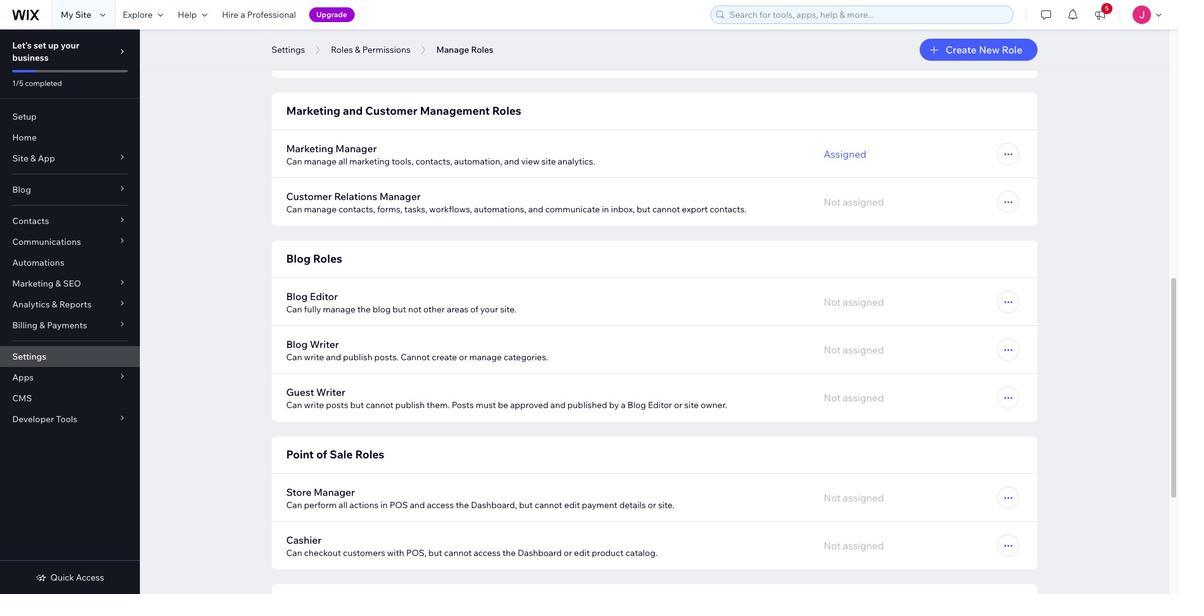 Task type: describe. For each thing, give the bounding box(es) containing it.
not for cashier
[[824, 540, 841, 552]]

marketing & seo
[[12, 278, 81, 289]]

manage
[[437, 44, 469, 55]]

role
[[1003, 44, 1023, 56]]

guest writer can write posts but cannot publish them. posts must be approved and published by a blog editor or site owner.
[[286, 386, 728, 411]]

but inside the cashier can checkout customers with pos, but cannot access the dashboard or edit product catalog.
[[429, 548, 442, 559]]

workflows,
[[430, 204, 472, 215]]

relations
[[334, 190, 377, 203]]

automations,
[[474, 204, 527, 215]]

cannot inside the cashier can checkout customers with pos, but cannot access the dashboard or edit product catalog.
[[444, 548, 472, 559]]

access
[[76, 572, 104, 583]]

1/5
[[12, 79, 23, 88]]

not assigned for guest writer
[[824, 392, 885, 404]]

0 horizontal spatial of
[[316, 448, 327, 462]]

quick access
[[51, 572, 104, 583]]

can for marketing manager
[[286, 156, 302, 167]]

customers
[[343, 548, 385, 559]]

by
[[609, 400, 619, 411]]

can for guest writer
[[286, 400, 302, 411]]

manage roles
[[437, 44, 494, 55]]

and inside domain manager can connect and manage domains but cannot make purchases.
[[339, 56, 354, 67]]

manage inside domain manager can connect and manage domains but cannot make purchases.
[[356, 56, 388, 67]]

automations
[[12, 257, 64, 268]]

not for guest writer
[[824, 392, 841, 404]]

but inside customer relations manager can manage contacts, forms, tasks, workflows, automations, and communicate in inbox, but cannot export contacts.
[[637, 204, 651, 215]]

create
[[946, 44, 977, 56]]

site inside marketing manager can manage all marketing tools, contacts, automation, and view site analytics.
[[542, 156, 556, 167]]

of inside blog editor can fully manage the blog but not other areas of your site.
[[471, 304, 479, 315]]

edit inside store manager can perform all actions in pos and access the dashboard, but cannot edit payment details or site.
[[565, 500, 580, 511]]

contacts, inside customer relations manager can manage contacts, forms, tasks, workflows, automations, and communicate in inbox, but cannot export contacts.
[[339, 204, 375, 215]]

payment
[[582, 500, 618, 511]]

customer inside customer relations manager can manage contacts, forms, tasks, workflows, automations, and communicate in inbox, but cannot export contacts.
[[286, 190, 332, 203]]

up
[[48, 40, 59, 51]]

blog writer can write and publish posts. cannot create or manage categories.
[[286, 338, 549, 363]]

but inside domain manager can connect and manage domains but cannot make purchases.
[[427, 56, 440, 67]]

let's
[[12, 40, 32, 51]]

cannot inside store manager can perform all actions in pos and access the dashboard, but cannot edit payment details or site.
[[535, 500, 563, 511]]

hire
[[222, 9, 239, 20]]

sidebar element
[[0, 29, 140, 594]]

categories.
[[504, 352, 549, 363]]

approved
[[510, 400, 549, 411]]

owner.
[[701, 400, 728, 411]]

not for customer relations manager
[[824, 196, 841, 208]]

help
[[178, 9, 197, 20]]

the inside store manager can perform all actions in pos and access the dashboard, but cannot edit payment details or site.
[[456, 500, 469, 511]]

assigned for store manager
[[843, 492, 885, 504]]

settings link
[[0, 346, 140, 367]]

tasks,
[[405, 204, 428, 215]]

settings button
[[266, 41, 311, 59]]

cms
[[12, 393, 32, 404]]

& for roles
[[355, 44, 361, 55]]

roles down purchases.
[[493, 104, 522, 118]]

create new role link
[[920, 39, 1038, 61]]

assigned button
[[824, 147, 867, 161]]

edit inside the cashier can checkout customers with pos, but cannot access the dashboard or edit product catalog.
[[574, 548, 590, 559]]

home link
[[0, 127, 140, 148]]

in inside customer relations manager can manage contacts, forms, tasks, workflows, automations, and communicate in inbox, but cannot export contacts.
[[602, 204, 609, 215]]

posts
[[452, 400, 474, 411]]

communications
[[12, 236, 81, 247]]

perform
[[304, 500, 337, 511]]

marketing manager can manage all marketing tools, contacts, automation, and view site analytics.
[[286, 142, 596, 167]]

access inside store manager can perform all actions in pos and access the dashboard, but cannot edit payment details or site.
[[427, 500, 454, 511]]

guest
[[286, 386, 314, 398]]

not assigned for customer relations manager
[[824, 196, 885, 208]]

apps
[[12, 372, 34, 383]]

purchases.
[[495, 56, 539, 67]]

blog editor can fully manage the blog but not other areas of your site.
[[286, 290, 517, 315]]

quick access button
[[36, 572, 104, 583]]

site & app
[[12, 153, 55, 164]]

roles inside button
[[471, 44, 494, 55]]

0 vertical spatial a
[[241, 9, 245, 20]]

pos,
[[406, 548, 427, 559]]

& for analytics
[[52, 299, 57, 310]]

not assigned for cashier
[[824, 540, 885, 552]]

can for store manager
[[286, 500, 302, 511]]

manager inside customer relations manager can manage contacts, forms, tasks, workflows, automations, and communicate in inbox, but cannot export contacts.
[[380, 190, 421, 203]]

manager for store manager
[[314, 486, 355, 499]]

fully
[[304, 304, 321, 315]]

automations link
[[0, 252, 140, 273]]

catalog.
[[626, 548, 658, 559]]

or inside store manager can perform all actions in pos and access the dashboard, but cannot edit payment details or site.
[[648, 500, 657, 511]]

not
[[408, 304, 422, 315]]

& for site
[[30, 153, 36, 164]]

billing & payments
[[12, 320, 87, 331]]

access inside the cashier can checkout customers with pos, but cannot access the dashboard or edit product catalog.
[[474, 548, 501, 559]]

and inside store manager can perform all actions in pos and access the dashboard, but cannot edit payment details or site.
[[410, 500, 425, 511]]

developer tools button
[[0, 409, 140, 430]]

quick
[[51, 572, 74, 583]]

communicate
[[546, 204, 600, 215]]

setup
[[12, 111, 37, 122]]

them.
[[427, 400, 450, 411]]

not assigned for blog writer
[[824, 344, 885, 356]]

site. inside blog editor can fully manage the blog but not other areas of your site.
[[500, 304, 517, 315]]

can for domain manager
[[286, 56, 302, 67]]

blog for blog writer can write and publish posts. cannot create or manage categories.
[[286, 338, 308, 351]]

site & app button
[[0, 148, 140, 169]]

management
[[420, 104, 490, 118]]

analytics & reports
[[12, 299, 92, 310]]

upgrade
[[317, 10, 347, 19]]

write for guest
[[304, 400, 324, 411]]

and inside marketing manager can manage all marketing tools, contacts, automation, and view site analytics.
[[505, 156, 520, 167]]

upgrade button
[[309, 7, 355, 22]]

your inside blog editor can fully manage the blog but not other areas of your site.
[[481, 304, 499, 315]]

with
[[387, 548, 404, 559]]

site inside 'popup button'
[[12, 153, 28, 164]]

dashboard,
[[471, 500, 517, 511]]

app
[[38, 153, 55, 164]]

checkout
[[304, 548, 341, 559]]

billing & payments button
[[0, 315, 140, 336]]

completed
[[25, 79, 62, 88]]

a inside guest writer can write posts but cannot publish them. posts must be approved and published by a blog editor or site owner.
[[621, 400, 626, 411]]

posts
[[326, 400, 348, 411]]

hire a professional
[[222, 9, 296, 20]]

point of sale roles
[[286, 448, 385, 462]]

marketing for marketing and customer management roles
[[286, 104, 341, 118]]

developer
[[12, 414, 54, 425]]

marketing for marketing & seo
[[12, 278, 54, 289]]

not for blog writer
[[824, 344, 841, 356]]

hire a professional link
[[215, 0, 304, 29]]

blog roles
[[286, 252, 342, 266]]

site inside guest writer can write posts but cannot publish them. posts must be approved and published by a blog editor or site owner.
[[685, 400, 699, 411]]

seo
[[63, 278, 81, 289]]

1/5 completed
[[12, 79, 62, 88]]



Task type: locate. For each thing, give the bounding box(es) containing it.
tools,
[[392, 156, 414, 167]]

blog
[[373, 304, 391, 315]]

manager for domain manager
[[324, 42, 366, 55]]

business
[[12, 52, 49, 63]]

&
[[355, 44, 361, 55], [30, 153, 36, 164], [55, 278, 61, 289], [52, 299, 57, 310], [39, 320, 45, 331]]

writer inside guest writer can write posts but cannot publish them. posts must be approved and published by a blog editor or site owner.
[[317, 386, 346, 398]]

let's set up your business
[[12, 40, 79, 63]]

the left dashboard
[[503, 548, 516, 559]]

0 vertical spatial writer
[[310, 338, 339, 351]]

of right areas in the left bottom of the page
[[471, 304, 479, 315]]

6 not assigned from the top
[[824, 540, 885, 552]]

not
[[824, 196, 841, 208], [824, 296, 841, 308], [824, 344, 841, 356], [824, 392, 841, 404], [824, 492, 841, 504], [824, 540, 841, 552]]

0 vertical spatial contacts,
[[416, 156, 453, 167]]

1 can from the top
[[286, 56, 302, 67]]

0 horizontal spatial customer
[[286, 190, 332, 203]]

home
[[12, 132, 37, 143]]

and right automations,
[[529, 204, 544, 215]]

edit
[[565, 500, 580, 511], [574, 548, 590, 559]]

2 not assigned from the top
[[824, 296, 885, 308]]

& inside 'popup button'
[[30, 153, 36, 164]]

manage inside blog editor can fully manage the blog but not other areas of your site.
[[323, 304, 356, 315]]

1 vertical spatial site
[[12, 153, 28, 164]]

marketing
[[350, 156, 390, 167]]

or left owner.
[[674, 400, 683, 411]]

settings inside sidebar element
[[12, 351, 46, 362]]

blog inside blog editor can fully manage the blog but not other areas of your site.
[[286, 290, 308, 303]]

0 horizontal spatial site
[[542, 156, 556, 167]]

& inside "button"
[[355, 44, 361, 55]]

5 can from the top
[[286, 352, 302, 363]]

billing
[[12, 320, 38, 331]]

or inside the 'blog writer can write and publish posts. cannot create or manage categories.'
[[459, 352, 468, 363]]

0 vertical spatial your
[[61, 40, 79, 51]]

editor inside blog editor can fully manage the blog but not other areas of your site.
[[310, 290, 338, 303]]

the left dashboard,
[[456, 500, 469, 511]]

cannot inside domain manager can connect and manage domains but cannot make purchases.
[[442, 56, 470, 67]]

point
[[286, 448, 314, 462]]

1 horizontal spatial your
[[481, 304, 499, 315]]

marketing and customer management roles
[[286, 104, 522, 118]]

2 assigned from the top
[[843, 296, 885, 308]]

analytics.
[[558, 156, 596, 167]]

write inside guest writer can write posts but cannot publish them. posts must be approved and published by a blog editor or site owner.
[[304, 400, 324, 411]]

blog for blog
[[12, 184, 31, 195]]

writer for guest writer
[[317, 386, 346, 398]]

1 vertical spatial marketing
[[286, 142, 334, 155]]

0 vertical spatial site
[[542, 156, 556, 167]]

4 assigned from the top
[[843, 392, 885, 404]]

and right the connect
[[339, 56, 354, 67]]

3 not from the top
[[824, 344, 841, 356]]

5 not assigned from the top
[[824, 492, 885, 504]]

manager up perform
[[314, 486, 355, 499]]

0 horizontal spatial publish
[[343, 352, 373, 363]]

but inside guest writer can write posts but cannot publish them. posts must be approved and published by a blog editor or site owner.
[[350, 400, 364, 411]]

& left permissions
[[355, 44, 361, 55]]

create new role
[[946, 44, 1023, 56]]

1 vertical spatial the
[[456, 500, 469, 511]]

all left marketing
[[339, 156, 348, 167]]

can inside marketing manager can manage all marketing tools, contacts, automation, and view site analytics.
[[286, 156, 302, 167]]

settings inside button
[[272, 44, 305, 55]]

blog button
[[0, 179, 140, 200]]

assigned for blog editor
[[843, 296, 885, 308]]

0 vertical spatial access
[[427, 500, 454, 511]]

1 vertical spatial site.
[[659, 500, 675, 511]]

0 horizontal spatial your
[[61, 40, 79, 51]]

publish left posts.
[[343, 352, 373, 363]]

manager up forms, at the left of page
[[380, 190, 421, 203]]

1 vertical spatial customer
[[286, 190, 332, 203]]

1 not from the top
[[824, 196, 841, 208]]

1 vertical spatial publish
[[396, 400, 425, 411]]

settings up apps
[[12, 351, 46, 362]]

in inside store manager can perform all actions in pos and access the dashboard, but cannot edit payment details or site.
[[381, 500, 388, 511]]

0 horizontal spatial the
[[358, 304, 371, 315]]

& left seo
[[55, 278, 61, 289]]

0 vertical spatial the
[[358, 304, 371, 315]]

and inside guest writer can write posts but cannot publish them. posts must be approved and published by a blog editor or site owner.
[[551, 400, 566, 411]]

not for blog editor
[[824, 296, 841, 308]]

0 horizontal spatial settings
[[12, 351, 46, 362]]

manager inside marketing manager can manage all marketing tools, contacts, automation, and view site analytics.
[[336, 142, 377, 155]]

editor up fully
[[310, 290, 338, 303]]

your right areas in the left bottom of the page
[[481, 304, 499, 315]]

5 button
[[1087, 0, 1114, 29]]

writer up posts
[[317, 386, 346, 398]]

can inside domain manager can connect and manage domains but cannot make purchases.
[[286, 56, 302, 67]]

1 horizontal spatial the
[[456, 500, 469, 511]]

manage right fully
[[323, 304, 356, 315]]

in left 'inbox,'
[[602, 204, 609, 215]]

manager up the connect
[[324, 42, 366, 55]]

site down home
[[12, 153, 28, 164]]

and right pos
[[410, 500, 425, 511]]

contacts, inside marketing manager can manage all marketing tools, contacts, automation, and view site analytics.
[[416, 156, 453, 167]]

0 horizontal spatial access
[[427, 500, 454, 511]]

site. right areas in the left bottom of the page
[[500, 304, 517, 315]]

settings for settings link
[[12, 351, 46, 362]]

cannot up dashboard
[[535, 500, 563, 511]]

cannot down the manage
[[442, 56, 470, 67]]

write up guest
[[304, 352, 324, 363]]

2 vertical spatial the
[[503, 548, 516, 559]]

6 assigned from the top
[[843, 540, 885, 552]]

manager inside store manager can perform all actions in pos and access the dashboard, but cannot edit payment details or site.
[[314, 486, 355, 499]]

0 vertical spatial of
[[471, 304, 479, 315]]

new
[[980, 44, 1000, 56]]

1 vertical spatial writer
[[317, 386, 346, 398]]

& left reports
[[52, 299, 57, 310]]

assigned for customer relations manager
[[843, 196, 885, 208]]

settings up the connect
[[272, 44, 305, 55]]

access down dashboard,
[[474, 548, 501, 559]]

6 can from the top
[[286, 400, 302, 411]]

roles up the connect
[[331, 44, 353, 55]]

2 all from the top
[[339, 500, 348, 511]]

contacts, down relations
[[339, 204, 375, 215]]

publish left them.
[[396, 400, 425, 411]]

& for billing
[[39, 320, 45, 331]]

writer down fully
[[310, 338, 339, 351]]

0 vertical spatial edit
[[565, 500, 580, 511]]

0 horizontal spatial in
[[381, 500, 388, 511]]

cannot
[[442, 56, 470, 67], [653, 204, 680, 215], [366, 400, 394, 411], [535, 500, 563, 511], [444, 548, 472, 559]]

contacts
[[12, 216, 49, 227]]

& for marketing
[[55, 278, 61, 289]]

can inside blog editor can fully manage the blog but not other areas of your site.
[[286, 304, 302, 315]]

customer down domains
[[365, 104, 418, 118]]

1 horizontal spatial publish
[[396, 400, 425, 411]]

manage left categories.
[[470, 352, 502, 363]]

access
[[427, 500, 454, 511], [474, 548, 501, 559]]

1 vertical spatial access
[[474, 548, 501, 559]]

& inside dropdown button
[[39, 320, 45, 331]]

be
[[498, 400, 509, 411]]

3 not assigned from the top
[[824, 344, 885, 356]]

in left pos
[[381, 500, 388, 511]]

1 vertical spatial in
[[381, 500, 388, 511]]

write for blog
[[304, 352, 324, 363]]

customer left relations
[[286, 190, 332, 203]]

but left not
[[393, 304, 407, 315]]

2 horizontal spatial the
[[503, 548, 516, 559]]

1 vertical spatial contacts,
[[339, 204, 375, 215]]

1 horizontal spatial editor
[[648, 400, 673, 411]]

create
[[432, 352, 457, 363]]

1 horizontal spatial site.
[[659, 500, 675, 511]]

site
[[75, 9, 91, 20], [12, 153, 28, 164]]

Search for tools, apps, help & more... field
[[726, 6, 1010, 23]]

blog inside guest writer can write posts but cannot publish them. posts must be approved and published by a blog editor or site owner.
[[628, 400, 646, 411]]

1 horizontal spatial site
[[685, 400, 699, 411]]

1 horizontal spatial access
[[474, 548, 501, 559]]

& right billing
[[39, 320, 45, 331]]

1 vertical spatial settings
[[12, 351, 46, 362]]

manager
[[324, 42, 366, 55], [336, 142, 377, 155], [380, 190, 421, 203], [314, 486, 355, 499]]

posts.
[[375, 352, 399, 363]]

0 horizontal spatial site.
[[500, 304, 517, 315]]

communications button
[[0, 231, 140, 252]]

of left sale
[[316, 448, 327, 462]]

1 vertical spatial edit
[[574, 548, 590, 559]]

0 vertical spatial all
[[339, 156, 348, 167]]

manage
[[356, 56, 388, 67], [304, 156, 337, 167], [304, 204, 337, 215], [323, 304, 356, 315], [470, 352, 502, 363]]

editor inside guest writer can write posts but cannot publish them. posts must be approved and published by a blog editor or site owner.
[[648, 400, 673, 411]]

or inside guest writer can write posts but cannot publish them. posts must be approved and published by a blog editor or site owner.
[[674, 400, 683, 411]]

and
[[339, 56, 354, 67], [343, 104, 363, 118], [505, 156, 520, 167], [529, 204, 544, 215], [326, 352, 341, 363], [551, 400, 566, 411], [410, 500, 425, 511]]

areas
[[447, 304, 469, 315]]

a
[[241, 9, 245, 20], [621, 400, 626, 411]]

1 vertical spatial all
[[339, 500, 348, 511]]

all for and
[[339, 156, 348, 167]]

0 vertical spatial marketing
[[286, 104, 341, 118]]

assigned for guest writer
[[843, 392, 885, 404]]

roles right sale
[[355, 448, 385, 462]]

manage inside the 'blog writer can write and publish posts. cannot create or manage categories.'
[[470, 352, 502, 363]]

all inside marketing manager can manage all marketing tools, contacts, automation, and view site analytics.
[[339, 156, 348, 167]]

manager inside domain manager can connect and manage domains but cannot make purchases.
[[324, 42, 366, 55]]

1 vertical spatial a
[[621, 400, 626, 411]]

cannot right posts
[[366, 400, 394, 411]]

0 vertical spatial write
[[304, 352, 324, 363]]

0 vertical spatial site
[[75, 9, 91, 20]]

all for of
[[339, 500, 348, 511]]

automation,
[[455, 156, 503, 167]]

6 not from the top
[[824, 540, 841, 552]]

sale
[[330, 448, 353, 462]]

site
[[542, 156, 556, 167], [685, 400, 699, 411]]

can inside customer relations manager can manage contacts, forms, tasks, workflows, automations, and communicate in inbox, but cannot export contacts.
[[286, 204, 302, 215]]

can inside the cashier can checkout customers with pos, but cannot access the dashboard or edit product catalog.
[[286, 548, 302, 559]]

manage left marketing
[[304, 156, 337, 167]]

but right dashboard,
[[519, 500, 533, 511]]

0 horizontal spatial a
[[241, 9, 245, 20]]

1 vertical spatial site
[[685, 400, 699, 411]]

cashier can checkout customers with pos, but cannot access the dashboard or edit product catalog.
[[286, 534, 658, 559]]

1 horizontal spatial settings
[[272, 44, 305, 55]]

manager for marketing manager
[[336, 142, 377, 155]]

write inside the 'blog writer can write and publish posts. cannot create or manage categories.'
[[304, 352, 324, 363]]

my
[[61, 9, 73, 20]]

site right the "my"
[[75, 9, 91, 20]]

help button
[[171, 0, 215, 29]]

blog inside blog popup button
[[12, 184, 31, 195]]

site left owner.
[[685, 400, 699, 411]]

can
[[286, 56, 302, 67], [286, 156, 302, 167], [286, 204, 302, 215], [286, 304, 302, 315], [286, 352, 302, 363], [286, 400, 302, 411], [286, 500, 302, 511], [286, 548, 302, 559]]

1 vertical spatial of
[[316, 448, 327, 462]]

1 horizontal spatial in
[[602, 204, 609, 215]]

1 vertical spatial write
[[304, 400, 324, 411]]

4 can from the top
[[286, 304, 302, 315]]

must
[[476, 400, 496, 411]]

writer for blog writer
[[310, 338, 339, 351]]

all left actions
[[339, 500, 348, 511]]

or right create
[[459, 352, 468, 363]]

a right hire
[[241, 9, 245, 20]]

marketing for marketing manager can manage all marketing tools, contacts, automation, and view site analytics.
[[286, 142, 334, 155]]

a right by
[[621, 400, 626, 411]]

contacts button
[[0, 211, 140, 231]]

site. right details
[[659, 500, 675, 511]]

1 assigned from the top
[[843, 196, 885, 208]]

and inside customer relations manager can manage contacts, forms, tasks, workflows, automations, and communicate in inbox, but cannot export contacts.
[[529, 204, 544, 215]]

or right dashboard
[[564, 548, 572, 559]]

can for blog writer
[[286, 352, 302, 363]]

edit left product
[[574, 548, 590, 559]]

and up posts
[[326, 352, 341, 363]]

0 vertical spatial publish
[[343, 352, 373, 363]]

the inside the cashier can checkout customers with pos, but cannot access the dashboard or edit product catalog.
[[503, 548, 516, 559]]

but
[[427, 56, 440, 67], [637, 204, 651, 215], [393, 304, 407, 315], [350, 400, 364, 411], [519, 500, 533, 511], [429, 548, 442, 559]]

contacts, right tools,
[[416, 156, 453, 167]]

not assigned for blog editor
[[824, 296, 885, 308]]

writer inside the 'blog writer can write and publish posts. cannot create or manage categories.'
[[310, 338, 339, 351]]

manage down relations
[[304, 204, 337, 215]]

all inside store manager can perform all actions in pos and access the dashboard, but cannot edit payment details or site.
[[339, 500, 348, 511]]

and left view
[[505, 156, 520, 167]]

can inside the 'blog writer can write and publish posts. cannot create or manage categories.'
[[286, 352, 302, 363]]

roles up fully
[[313, 252, 342, 266]]

marketing inside popup button
[[12, 278, 54, 289]]

settings for settings button
[[272, 44, 305, 55]]

site right view
[[542, 156, 556, 167]]

of
[[471, 304, 479, 315], [316, 448, 327, 462]]

cannot left export
[[653, 204, 680, 215]]

publish inside guest writer can write posts but cannot publish them. posts must be approved and published by a blog editor or site owner.
[[396, 400, 425, 411]]

export
[[682, 204, 708, 215]]

can inside store manager can perform all actions in pos and access the dashboard, but cannot edit payment details or site.
[[286, 500, 302, 511]]

site. inside store manager can perform all actions in pos and access the dashboard, but cannot edit payment details or site.
[[659, 500, 675, 511]]

manager up marketing
[[336, 142, 377, 155]]

1 write from the top
[[304, 352, 324, 363]]

assigned for blog writer
[[843, 344, 885, 356]]

4 not from the top
[[824, 392, 841, 404]]

0 vertical spatial editor
[[310, 290, 338, 303]]

2 can from the top
[[286, 156, 302, 167]]

the left blog
[[358, 304, 371, 315]]

1 horizontal spatial customer
[[365, 104, 418, 118]]

domain
[[286, 42, 322, 55]]

4 not assigned from the top
[[824, 392, 885, 404]]

blog for blog editor can fully manage the blog but not other areas of your site.
[[286, 290, 308, 303]]

details
[[620, 500, 646, 511]]

forms,
[[377, 204, 403, 215]]

but right 'inbox,'
[[637, 204, 651, 215]]

1 horizontal spatial contacts,
[[416, 156, 453, 167]]

edit left payment
[[565, 500, 580, 511]]

0 vertical spatial in
[[602, 204, 609, 215]]

domains
[[390, 56, 425, 67]]

3 assigned from the top
[[843, 344, 885, 356]]

cannot right pos,
[[444, 548, 472, 559]]

roles up make
[[471, 44, 494, 55]]

reports
[[59, 299, 92, 310]]

can for blog editor
[[286, 304, 302, 315]]

or right details
[[648, 500, 657, 511]]

1 all from the top
[[339, 156, 348, 167]]

editor right by
[[648, 400, 673, 411]]

my site
[[61, 9, 91, 20]]

cannot inside guest writer can write posts but cannot publish them. posts must be approved and published by a blog editor or site owner.
[[366, 400, 394, 411]]

your right "up"
[[61, 40, 79, 51]]

2 not from the top
[[824, 296, 841, 308]]

7 can from the top
[[286, 500, 302, 511]]

other
[[424, 304, 445, 315]]

explore
[[123, 9, 153, 20]]

5 not from the top
[[824, 492, 841, 504]]

marketing inside marketing manager can manage all marketing tools, contacts, automation, and view site analytics.
[[286, 142, 334, 155]]

0 vertical spatial site.
[[500, 304, 517, 315]]

assigned
[[824, 148, 867, 160]]

1 horizontal spatial site
[[75, 9, 91, 20]]

and up marketing
[[343, 104, 363, 118]]

make
[[472, 56, 493, 67]]

manage roles button
[[430, 41, 500, 59]]

but inside store manager can perform all actions in pos and access the dashboard, but cannot edit payment details or site.
[[519, 500, 533, 511]]

0 vertical spatial settings
[[272, 44, 305, 55]]

manage down roles & permissions
[[356, 56, 388, 67]]

1 vertical spatial editor
[[648, 400, 673, 411]]

5 assigned from the top
[[843, 492, 885, 504]]

the inside blog editor can fully manage the blog but not other areas of your site.
[[358, 304, 371, 315]]

or inside the cashier can checkout customers with pos, but cannot access the dashboard or edit product catalog.
[[564, 548, 572, 559]]

not for store manager
[[824, 492, 841, 504]]

payments
[[47, 320, 87, 331]]

2 vertical spatial marketing
[[12, 278, 54, 289]]

1 not assigned from the top
[[824, 196, 885, 208]]

1 vertical spatial your
[[481, 304, 499, 315]]

store manager can perform all actions in pos and access the dashboard, but cannot edit payment details or site.
[[286, 486, 675, 511]]

published
[[568, 400, 608, 411]]

but inside blog editor can fully manage the blog but not other areas of your site.
[[393, 304, 407, 315]]

publish inside the 'blog writer can write and publish posts. cannot create or manage categories.'
[[343, 352, 373, 363]]

assigned for cashier
[[843, 540, 885, 552]]

blog for blog roles
[[286, 252, 311, 266]]

0 horizontal spatial contacts,
[[339, 204, 375, 215]]

roles inside "button"
[[331, 44, 353, 55]]

apps button
[[0, 367, 140, 388]]

2 write from the top
[[304, 400, 324, 411]]

analytics & reports button
[[0, 294, 140, 315]]

view
[[522, 156, 540, 167]]

not assigned for store manager
[[824, 492, 885, 504]]

cannot inside customer relations manager can manage contacts, forms, tasks, workflows, automations, and communicate in inbox, but cannot export contacts.
[[653, 204, 680, 215]]

access right pos
[[427, 500, 454, 511]]

cms link
[[0, 388, 140, 409]]

and right approved
[[551, 400, 566, 411]]

1 horizontal spatial of
[[471, 304, 479, 315]]

5
[[1106, 4, 1109, 12]]

can inside guest writer can write posts but cannot publish them. posts must be approved and published by a blog editor or site owner.
[[286, 400, 302, 411]]

write down guest
[[304, 400, 324, 411]]

publish
[[343, 352, 373, 363], [396, 400, 425, 411]]

connect
[[304, 56, 337, 67]]

but right posts
[[350, 400, 364, 411]]

dashboard
[[518, 548, 562, 559]]

manage inside customer relations manager can manage contacts, forms, tasks, workflows, automations, and communicate in inbox, but cannot export contacts.
[[304, 204, 337, 215]]

but right pos,
[[429, 548, 442, 559]]

manage inside marketing manager can manage all marketing tools, contacts, automation, and view site analytics.
[[304, 156, 337, 167]]

your inside let's set up your business
[[61, 40, 79, 51]]

contacts.
[[710, 204, 747, 215]]

8 can from the top
[[286, 548, 302, 559]]

and inside the 'blog writer can write and publish posts. cannot create or manage categories.'
[[326, 352, 341, 363]]

0 vertical spatial customer
[[365, 104, 418, 118]]

actions
[[350, 500, 379, 511]]

0 horizontal spatial editor
[[310, 290, 338, 303]]

blog inside the 'blog writer can write and publish posts. cannot create or manage categories.'
[[286, 338, 308, 351]]

0 horizontal spatial site
[[12, 153, 28, 164]]

& left app on the left of the page
[[30, 153, 36, 164]]

but down the manage
[[427, 56, 440, 67]]

3 can from the top
[[286, 204, 302, 215]]

1 horizontal spatial a
[[621, 400, 626, 411]]



Task type: vqa. For each thing, say whether or not it's contained in the screenshot.
Reports
yes



